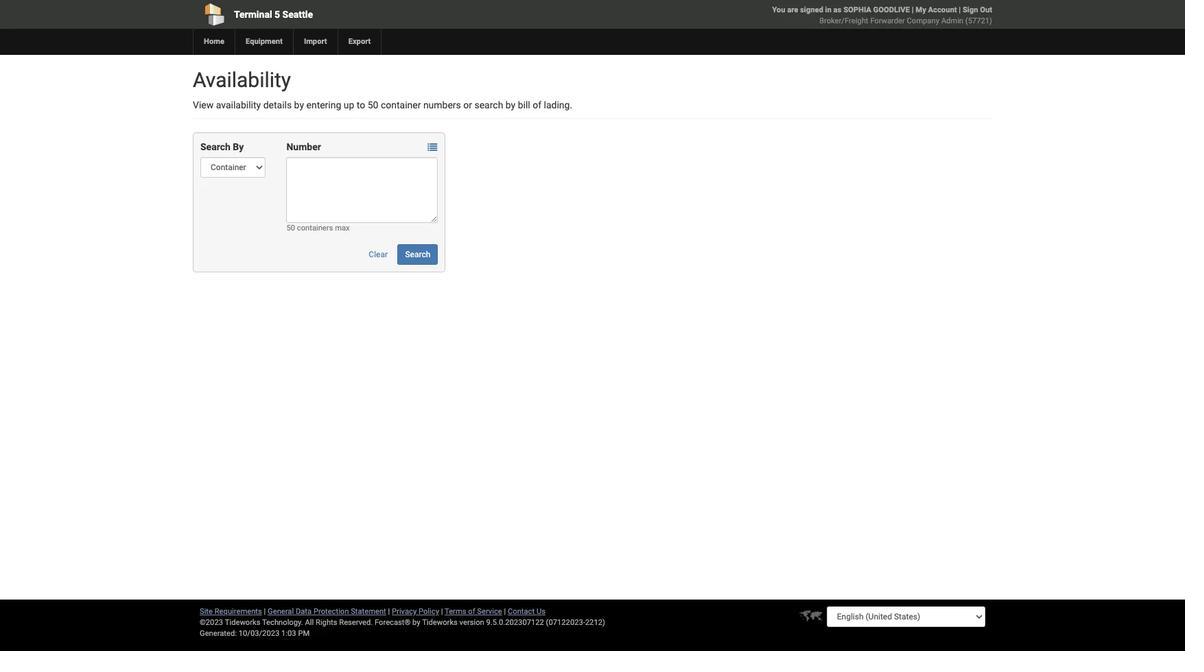 Task type: vqa. For each thing, say whether or not it's contained in the screenshot.
the "of" in the SITE REQUIREMENTS | GENERAL DATA PROTECTION STATEMENT | PRIVACY POLICY | TERMS OF SERVICE | CONTACT US ©2023 TIDEWORKS TECHNOLOGY. ALL RIGHTS RESERVED. FORECAST® BY TIDEWORKS VERSION 9.5.0.202307122 (07122023-2212) GENERATED: 2023/10/16 10:35
no



Task type: describe. For each thing, give the bounding box(es) containing it.
1 vertical spatial 50
[[286, 224, 295, 233]]

my account link
[[916, 5, 957, 14]]

terms of service link
[[445, 607, 502, 616]]

my
[[916, 5, 926, 14]]

sophia
[[844, 5, 871, 14]]

admin
[[941, 16, 964, 25]]

contact
[[508, 607, 535, 616]]

company
[[907, 16, 939, 25]]

terminal 5 seattle link
[[193, 0, 514, 29]]

broker/freight
[[819, 16, 868, 25]]

entering
[[306, 100, 341, 110]]

export
[[348, 37, 371, 46]]

or
[[463, 100, 472, 110]]

(57721)
[[965, 16, 992, 25]]

container
[[381, 100, 421, 110]]

| up forecast®
[[388, 607, 390, 616]]

version
[[460, 618, 484, 627]]

| left sign
[[959, 5, 961, 14]]

clear
[[369, 250, 388, 259]]

availability
[[193, 68, 291, 92]]

| up tideworks
[[441, 607, 443, 616]]

goodlive
[[873, 5, 910, 14]]

5
[[275, 9, 280, 20]]

bill
[[518, 100, 530, 110]]

2212)
[[585, 618, 605, 627]]

©2023 tideworks
[[200, 618, 260, 627]]

protection
[[314, 607, 349, 616]]

availability
[[216, 100, 261, 110]]

privacy
[[392, 607, 417, 616]]

forwarder
[[870, 16, 905, 25]]

up
[[344, 100, 354, 110]]

terminal 5 seattle
[[234, 9, 313, 20]]

export link
[[337, 29, 381, 55]]

terms
[[445, 607, 466, 616]]

signed
[[800, 5, 823, 14]]

| left general
[[264, 607, 266, 616]]

technology.
[[262, 618, 303, 627]]

1 horizontal spatial 50
[[368, 100, 378, 110]]

9.5.0.202307122
[[486, 618, 544, 627]]

max
[[335, 224, 350, 233]]

out
[[980, 5, 992, 14]]

by
[[233, 141, 244, 152]]

us
[[537, 607, 546, 616]]

0 vertical spatial of
[[533, 100, 541, 110]]

of inside 'site requirements | general data protection statement | privacy policy | terms of service | contact us ©2023 tideworks technology. all rights reserved. forecast® by tideworks version 9.5.0.202307122 (07122023-2212) generated: 10/03/2023 1:03 pm'
[[468, 607, 475, 616]]

Number text field
[[286, 157, 438, 223]]

search for search by
[[200, 141, 230, 152]]

by inside 'site requirements | general data protection statement | privacy policy | terms of service | contact us ©2023 tideworks technology. all rights reserved. forecast® by tideworks version 9.5.0.202307122 (07122023-2212) generated: 10/03/2023 1:03 pm'
[[412, 618, 420, 627]]

show list image
[[428, 143, 437, 153]]

numbers
[[423, 100, 461, 110]]

reserved.
[[339, 618, 373, 627]]

seattle
[[282, 9, 313, 20]]

contact us link
[[508, 607, 546, 616]]

pm
[[298, 629, 310, 638]]

general data protection statement link
[[268, 607, 386, 616]]

| left my
[[912, 5, 914, 14]]



Task type: locate. For each thing, give the bounding box(es) containing it.
search right clear
[[405, 250, 431, 259]]

containers
[[297, 224, 333, 233]]

search by
[[200, 141, 244, 152]]

to
[[357, 100, 365, 110]]

statement
[[351, 607, 386, 616]]

general
[[268, 607, 294, 616]]

search left by
[[200, 141, 230, 152]]

0 horizontal spatial of
[[468, 607, 475, 616]]

1 vertical spatial search
[[405, 250, 431, 259]]

import link
[[293, 29, 337, 55]]

clear button
[[361, 244, 395, 265]]

50 right to
[[368, 100, 378, 110]]

search
[[200, 141, 230, 152], [405, 250, 431, 259]]

sign
[[963, 5, 978, 14]]

| up 9.5.0.202307122
[[504, 607, 506, 616]]

by
[[294, 100, 304, 110], [506, 100, 516, 110], [412, 618, 420, 627]]

by down privacy policy link
[[412, 618, 420, 627]]

(07122023-
[[546, 618, 585, 627]]

generated:
[[200, 629, 237, 638]]

as
[[834, 5, 842, 14]]

privacy policy link
[[392, 607, 439, 616]]

details
[[263, 100, 292, 110]]

of right bill at top
[[533, 100, 541, 110]]

50 containers max
[[286, 224, 350, 233]]

data
[[296, 607, 312, 616]]

terminal
[[234, 9, 272, 20]]

policy
[[419, 607, 439, 616]]

1:03
[[281, 629, 296, 638]]

2 horizontal spatial by
[[506, 100, 516, 110]]

50 left 'containers'
[[286, 224, 295, 233]]

requirements
[[215, 607, 262, 616]]

1 horizontal spatial by
[[412, 618, 420, 627]]

search for search
[[405, 250, 431, 259]]

are
[[787, 5, 798, 14]]

by right details
[[294, 100, 304, 110]]

rights
[[316, 618, 337, 627]]

0 vertical spatial search
[[200, 141, 230, 152]]

tideworks
[[422, 618, 458, 627]]

1 horizontal spatial of
[[533, 100, 541, 110]]

|
[[912, 5, 914, 14], [959, 5, 961, 14], [264, 607, 266, 616], [388, 607, 390, 616], [441, 607, 443, 616], [504, 607, 506, 616]]

1 horizontal spatial search
[[405, 250, 431, 259]]

search
[[475, 100, 503, 110]]

10/03/2023
[[239, 629, 279, 638]]

view availability details by entering up to 50 container numbers or search by bill of lading.
[[193, 100, 572, 110]]

you are signed in as sophia goodlive | my account | sign out broker/freight forwarder company admin (57721)
[[772, 5, 992, 25]]

all
[[305, 618, 314, 627]]

equipment link
[[235, 29, 293, 55]]

in
[[825, 5, 832, 14]]

site requirements link
[[200, 607, 262, 616]]

home link
[[193, 29, 235, 55]]

by left bill at top
[[506, 100, 516, 110]]

search inside button
[[405, 250, 431, 259]]

site
[[200, 607, 213, 616]]

view
[[193, 100, 214, 110]]

0 horizontal spatial by
[[294, 100, 304, 110]]

import
[[304, 37, 327, 46]]

0 vertical spatial 50
[[368, 100, 378, 110]]

0 horizontal spatial search
[[200, 141, 230, 152]]

number
[[286, 141, 321, 152]]

0 horizontal spatial 50
[[286, 224, 295, 233]]

50
[[368, 100, 378, 110], [286, 224, 295, 233]]

equipment
[[246, 37, 283, 46]]

forecast®
[[375, 618, 411, 627]]

of
[[533, 100, 541, 110], [468, 607, 475, 616]]

home
[[204, 37, 224, 46]]

you
[[772, 5, 785, 14]]

search button
[[398, 244, 438, 265]]

lading.
[[544, 100, 572, 110]]

sign out link
[[963, 5, 992, 14]]

1 vertical spatial of
[[468, 607, 475, 616]]

site requirements | general data protection statement | privacy policy | terms of service | contact us ©2023 tideworks technology. all rights reserved. forecast® by tideworks version 9.5.0.202307122 (07122023-2212) generated: 10/03/2023 1:03 pm
[[200, 607, 605, 638]]

service
[[477, 607, 502, 616]]

account
[[928, 5, 957, 14]]

of up version
[[468, 607, 475, 616]]



